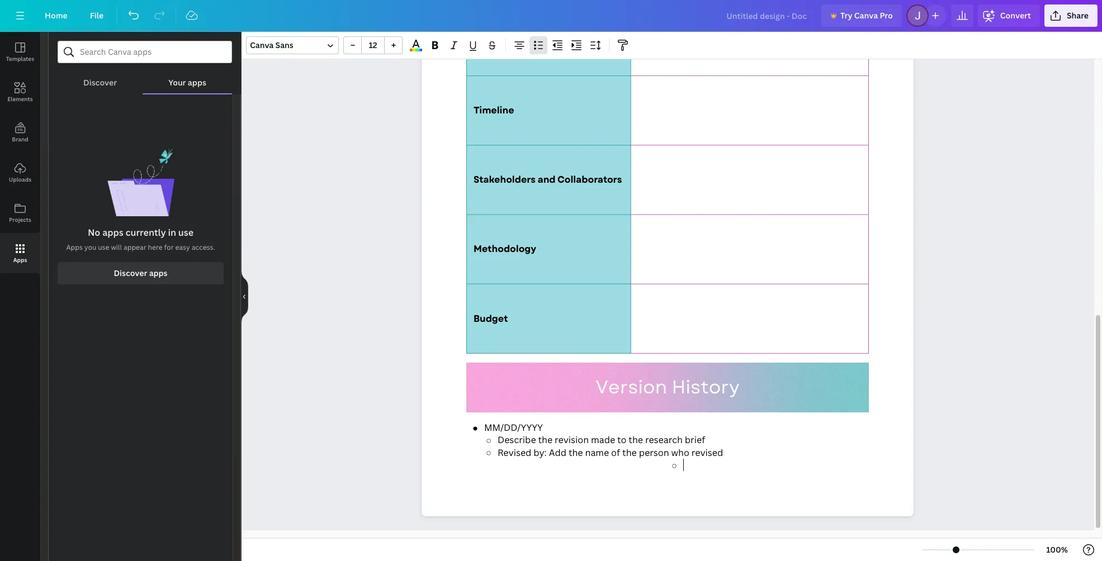Task type: describe. For each thing, give the bounding box(es) containing it.
revision
[[555, 434, 589, 446]]

for
[[164, 243, 174, 252]]

apps for discover
[[149, 268, 168, 278]]

brief
[[685, 434, 705, 446]]

convert button
[[978, 4, 1040, 27]]

your
[[168, 77, 186, 88]]

appear
[[124, 243, 146, 252]]

color range image
[[410, 49, 422, 51]]

describe
[[498, 434, 536, 446]]

sans
[[275, 40, 293, 50]]

1 vertical spatial use
[[98, 243, 109, 252]]

version
[[596, 374, 667, 401]]

elements
[[7, 95, 33, 103]]

elements button
[[0, 72, 40, 112]]

file button
[[81, 4, 112, 27]]

revised
[[692, 447, 723, 459]]

of
[[611, 447, 620, 459]]

side panel tab list
[[0, 32, 40, 273]]

version history
[[596, 374, 739, 401]]

in
[[168, 226, 176, 239]]

100%
[[1046, 545, 1068, 555]]

mm/dd/yyyy describe the revision made to the research brief revised by: add the name of the person who revised
[[484, 422, 723, 459]]

Search Canva apps search field
[[80, 41, 210, 63]]

revised
[[498, 447, 531, 459]]

empty folder image displayed when there are no installed apps image
[[107, 148, 174, 216]]

main menu bar
[[0, 0, 1102, 32]]

your apps button
[[143, 63, 232, 93]]

canva sans button
[[246, 36, 339, 54]]

try canva pro button
[[821, 4, 902, 27]]

projects button
[[0, 193, 40, 233]]

here
[[148, 243, 163, 252]]

made
[[591, 434, 615, 446]]

your apps
[[168, 77, 206, 88]]

person
[[639, 447, 669, 459]]

easy
[[175, 243, 190, 252]]

who
[[671, 447, 689, 459]]

home
[[45, 10, 68, 21]]

no
[[88, 226, 100, 239]]

discover button
[[58, 63, 143, 93]]

discover for discover apps
[[114, 268, 147, 278]]

add
[[549, 447, 566, 459]]

canva inside button
[[854, 10, 878, 21]]



Task type: vqa. For each thing, say whether or not it's contained in the screenshot.
the right videos
no



Task type: locate. For each thing, give the bounding box(es) containing it.
1 horizontal spatial apps
[[149, 268, 168, 278]]

currently
[[126, 226, 166, 239]]

history
[[672, 374, 739, 401]]

projects
[[9, 216, 31, 224]]

share button
[[1044, 4, 1098, 27]]

the right to
[[629, 434, 643, 446]]

the up 'by:'
[[538, 434, 553, 446]]

apps for your
[[188, 77, 206, 88]]

discover down search canva apps 'search box'
[[83, 77, 117, 88]]

apps button
[[0, 233, 40, 273]]

brand button
[[0, 112, 40, 153]]

apps right the your
[[188, 77, 206, 88]]

try canva pro
[[840, 10, 893, 21]]

0 vertical spatial canva
[[854, 10, 878, 21]]

0 horizontal spatial use
[[98, 243, 109, 252]]

pro
[[880, 10, 893, 21]]

convert
[[1000, 10, 1031, 21]]

canva left sans
[[250, 40, 274, 50]]

1 vertical spatial discover
[[114, 268, 147, 278]]

apps left you
[[66, 243, 83, 252]]

1 horizontal spatial use
[[178, 226, 193, 239]]

mm/dd/yyyy
[[484, 422, 543, 434]]

to
[[617, 434, 627, 446]]

access.
[[192, 243, 215, 252]]

1 vertical spatial apps
[[102, 226, 123, 239]]

discover for discover
[[83, 77, 117, 88]]

1 horizontal spatial apps
[[66, 243, 83, 252]]

research
[[645, 434, 683, 446]]

uploads button
[[0, 153, 40, 193]]

discover apps
[[114, 268, 168, 278]]

0 horizontal spatial canva
[[250, 40, 274, 50]]

canva
[[854, 10, 878, 21], [250, 40, 274, 50]]

apps up will on the left of the page
[[102, 226, 123, 239]]

1 vertical spatial apps
[[13, 256, 27, 264]]

0 vertical spatial use
[[178, 226, 193, 239]]

by:
[[534, 447, 547, 459]]

0 horizontal spatial apps
[[13, 256, 27, 264]]

apps inside apps button
[[13, 256, 27, 264]]

the
[[538, 434, 553, 446], [629, 434, 643, 446], [569, 447, 583, 459], [622, 447, 637, 459]]

– – number field
[[365, 40, 381, 50]]

group
[[343, 36, 403, 54]]

home link
[[36, 4, 76, 27]]

use left will on the left of the page
[[98, 243, 109, 252]]

hide image
[[241, 270, 248, 323]]

uploads
[[9, 176, 31, 183]]

no apps currently in use apps you use will appear here for easy access.
[[66, 226, 215, 252]]

0 vertical spatial apps
[[188, 77, 206, 88]]

None text field
[[422, 0, 914, 516]]

apps inside no apps currently in use apps you use will appear here for easy access.
[[102, 226, 123, 239]]

use right in
[[178, 226, 193, 239]]

apps inside no apps currently in use apps you use will appear here for easy access.
[[66, 243, 83, 252]]

apps
[[188, 77, 206, 88], [102, 226, 123, 239], [149, 268, 168, 278]]

discover
[[83, 77, 117, 88], [114, 268, 147, 278]]

share
[[1067, 10, 1089, 21]]

you
[[84, 243, 96, 252]]

canva sans
[[250, 40, 293, 50]]

will
[[111, 243, 122, 252]]

1 horizontal spatial canva
[[854, 10, 878, 21]]

brand
[[12, 135, 28, 143]]

apps down here
[[149, 268, 168, 278]]

canva right try
[[854, 10, 878, 21]]

the down revision
[[569, 447, 583, 459]]

discover down appear
[[114, 268, 147, 278]]

0 horizontal spatial apps
[[102, 226, 123, 239]]

apps for no
[[102, 226, 123, 239]]

2 vertical spatial apps
[[149, 268, 168, 278]]

apps down projects
[[13, 256, 27, 264]]

2 horizontal spatial apps
[[188, 77, 206, 88]]

the right of
[[622, 447, 637, 459]]

templates button
[[0, 32, 40, 72]]

100% button
[[1039, 541, 1075, 559]]

1 vertical spatial canva
[[250, 40, 274, 50]]

none text field containing version history
[[422, 0, 914, 516]]

discover apps button
[[58, 262, 224, 285]]

file
[[90, 10, 104, 21]]

try
[[840, 10, 852, 21]]

name
[[585, 447, 609, 459]]

use
[[178, 226, 193, 239], [98, 243, 109, 252]]

canva inside dropdown button
[[250, 40, 274, 50]]

0 vertical spatial apps
[[66, 243, 83, 252]]

apps
[[66, 243, 83, 252], [13, 256, 27, 264]]

Design title text field
[[718, 4, 817, 27]]

0 vertical spatial discover
[[83, 77, 117, 88]]

templates
[[6, 55, 34, 63]]



